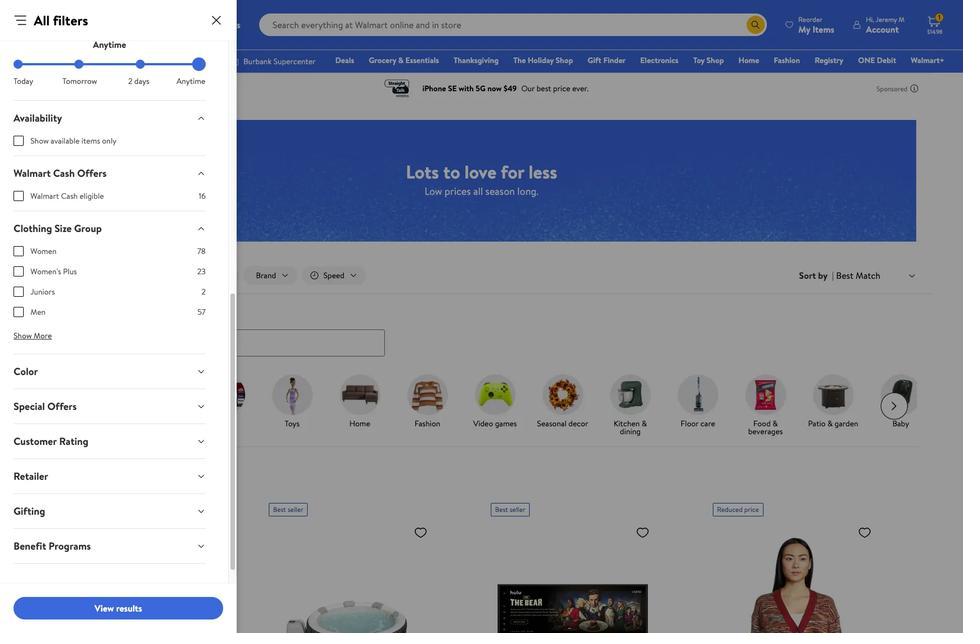 Task type: vqa. For each thing, say whether or not it's contained in the screenshot.
THE WALMART related to Walmart Cash Offers
yes



Task type: locate. For each thing, give the bounding box(es) containing it.
baby link
[[872, 375, 930, 430]]

view results button
[[14, 598, 223, 620]]

floor care
[[681, 418, 716, 429]]

black friday deals preview
[[66, 418, 113, 437]]

juniors
[[30, 286, 55, 298]]

friday
[[89, 418, 110, 429]]

offers up black at the left
[[47, 400, 77, 414]]

how fast do you want your order? option group
[[14, 60, 206, 87]]

2 for 2 days
[[128, 76, 132, 87]]

1 shop from the left
[[556, 55, 573, 66]]

0 vertical spatial all filters
[[34, 11, 88, 30]]

seasonal decor image
[[543, 375, 583, 415]]

0 vertical spatial anytime
[[93, 38, 126, 51]]

0 horizontal spatial fashion
[[415, 418, 440, 429]]

food & beverages link
[[737, 375, 795, 438]]

the holiday shop link
[[508, 54, 578, 67]]

& for dining
[[642, 418, 647, 429]]

1 vertical spatial cash
[[61, 191, 78, 202]]

shop right toy at the right top of the page
[[707, 55, 724, 66]]

& inside kitchen & dining
[[642, 418, 647, 429]]

anytime
[[93, 38, 126, 51], [177, 76, 205, 87]]

baby image
[[881, 375, 921, 415]]

0 vertical spatial cash
[[53, 166, 75, 180]]

walmart down the walmart cash offers
[[30, 191, 59, 202]]

shop
[[556, 55, 573, 66], [707, 55, 724, 66]]

1 horizontal spatial fashion
[[774, 55, 800, 66]]

0 vertical spatial home link
[[734, 54, 765, 67]]

beverages
[[749, 426, 783, 437]]

walmart cash offers
[[14, 166, 107, 180]]

food & beverages image
[[746, 375, 786, 415]]

2 left days
[[128, 76, 132, 87]]

home
[[739, 55, 760, 66], [349, 418, 370, 429]]

cash up walmart cash eligible
[[53, 166, 75, 180]]

best seller
[[273, 505, 304, 514], [495, 505, 526, 514]]

show inside 'show more' button
[[14, 330, 32, 342]]

1 vertical spatial offers
[[47, 400, 77, 414]]

0 vertical spatial walmart
[[14, 166, 51, 180]]

price when purchased online
[[44, 489, 155, 501]]

patio & garden
[[808, 418, 859, 429]]

fashion down fashion image
[[415, 418, 440, 429]]

kitchen & dining
[[614, 418, 647, 437]]

holiday
[[528, 55, 554, 66]]

deals inside 'link'
[[157, 418, 176, 429]]

fashion left registry link
[[774, 55, 800, 66]]

1 horizontal spatial all
[[66, 270, 75, 281]]

offers up the eligible
[[77, 166, 107, 180]]

all filters inside button
[[66, 270, 97, 281]]

kitchen and dining image
[[610, 375, 651, 415]]

0 horizontal spatial seller
[[288, 505, 304, 514]]

seasonal
[[537, 418, 567, 429]]

& right dining
[[642, 418, 647, 429]]

lots to love for less. low prices all season long. image
[[47, 120, 917, 242]]

1 vertical spatial all
[[66, 270, 75, 281]]

0 horizontal spatial 2
[[128, 76, 132, 87]]

1 horizontal spatial seller
[[510, 505, 526, 514]]

finder
[[604, 55, 626, 66]]

None radio
[[136, 60, 145, 69]]

deals left grocery
[[335, 55, 354, 66]]

home down home image
[[349, 418, 370, 429]]

fashion
[[774, 55, 800, 66], [415, 418, 440, 429]]

2 best seller from the left
[[495, 505, 526, 514]]

0 vertical spatial show
[[30, 135, 49, 147]]

best for saluspa 77" x 26" hollywood 240 gal. inflatable hot tub with led lights, 104f max temperature image
[[273, 505, 286, 514]]

0 vertical spatial home
[[739, 55, 760, 66]]

thanksgiving link
[[449, 54, 504, 67]]

1 best seller from the left
[[273, 505, 304, 514]]

& right 'patio'
[[828, 418, 833, 429]]

0 horizontal spatial all
[[34, 11, 50, 30]]

walmart down 'show available items only' checkbox
[[14, 166, 51, 180]]

decor
[[569, 418, 589, 429]]

video games
[[473, 418, 517, 429]]

0 vertical spatial offers
[[77, 166, 107, 180]]

season
[[486, 184, 515, 198]]

women's plus
[[30, 266, 77, 277]]

patio & garden image
[[813, 375, 854, 415]]

cash inside walmart cash offers dropdown button
[[53, 166, 75, 180]]

toy
[[694, 55, 705, 66]]

walmart inside walmart cash offers dropdown button
[[14, 166, 51, 180]]

days
[[134, 76, 149, 87]]

none range field inside "all filters" 'dialog'
[[14, 63, 206, 65]]

video games link
[[466, 375, 525, 430]]

1 horizontal spatial home
[[739, 55, 760, 66]]

& for essentials
[[398, 55, 404, 66]]

clothing
[[14, 222, 52, 236]]

kitchen & dining link
[[601, 375, 660, 438]]

anytime up the how fast do you want your order? option group at the left of page
[[93, 38, 126, 51]]

when
[[66, 489, 87, 501]]

1 horizontal spatial shop
[[707, 55, 724, 66]]

None range field
[[14, 63, 206, 65]]

2 days
[[128, 76, 149, 87]]

legal information image
[[160, 490, 169, 499]]

purchased
[[89, 489, 129, 501]]

2 up 57
[[202, 286, 206, 298]]

special
[[14, 400, 45, 414]]

benefit programs
[[14, 540, 91, 554]]

eligible
[[80, 191, 104, 202]]

1 horizontal spatial anytime
[[177, 76, 205, 87]]

offers inside dropdown button
[[77, 166, 107, 180]]

cash
[[53, 166, 75, 180], [61, 191, 78, 202]]

show right 'show available items only' checkbox
[[30, 135, 49, 147]]

&
[[398, 55, 404, 66], [642, 418, 647, 429], [773, 418, 778, 429], [828, 418, 833, 429]]

0 horizontal spatial anytime
[[93, 38, 126, 51]]

None checkbox
[[14, 191, 24, 201], [14, 307, 24, 317], [14, 191, 24, 201], [14, 307, 24, 317]]

0 horizontal spatial shop
[[556, 55, 573, 66]]

walmart+
[[911, 55, 945, 66]]

Search in deals search field
[[44, 330, 385, 357]]

customer rating
[[14, 435, 88, 449]]

show for show available items only
[[30, 135, 49, 147]]

floorcare image
[[678, 375, 718, 415]]

1 vertical spatial anytime
[[177, 76, 205, 87]]

the holiday shop
[[514, 55, 573, 66]]

items
[[81, 135, 100, 147]]

reduced
[[717, 505, 743, 514]]

all inside "all filters" 'dialog'
[[34, 11, 50, 30]]

women
[[30, 246, 57, 257]]

one
[[858, 55, 875, 66]]

toy shop link
[[688, 54, 729, 67]]

cash left the eligible
[[61, 191, 78, 202]]

1 vertical spatial walmart
[[30, 191, 59, 202]]

show
[[30, 135, 49, 147], [14, 330, 32, 342]]

0 horizontal spatial best
[[273, 505, 286, 514]]

fashion image
[[407, 375, 448, 415]]

seasonal decor link
[[534, 375, 592, 430]]

Tomorrow radio
[[75, 60, 84, 69]]

|
[[832, 269, 834, 282]]

tech image
[[204, 375, 245, 415]]

availability
[[14, 111, 62, 125]]

anytime inside the how fast do you want your order? option group
[[177, 76, 205, 87]]

0 vertical spatial fashion link
[[769, 54, 805, 67]]

1 vertical spatial home link
[[331, 375, 389, 430]]

color
[[14, 365, 38, 379]]

1 vertical spatial home
[[349, 418, 370, 429]]

shop right holiday
[[556, 55, 573, 66]]

& right food
[[773, 418, 778, 429]]

floor care link
[[669, 375, 728, 430]]

filters up "tomorrow" radio
[[53, 11, 88, 30]]

playstation 5 disc console - marvel's spider-man 2 bundle image
[[47, 521, 210, 634]]

None checkbox
[[14, 246, 24, 257], [14, 267, 24, 277], [14, 287, 24, 297], [14, 246, 24, 257], [14, 267, 24, 277], [14, 287, 24, 297]]

best seller for saluspa 77" x 26" hollywood 240 gal. inflatable hot tub with led lights, 104f max temperature image
[[273, 505, 304, 514]]

Show available items only checkbox
[[14, 136, 24, 146]]

cash for offers
[[53, 166, 75, 180]]

& inside food & beverages
[[773, 418, 778, 429]]

1 horizontal spatial best
[[495, 505, 508, 514]]

deals down juniors
[[44, 307, 69, 321]]

1 vertical spatial fashion
[[415, 418, 440, 429]]

close panel image
[[210, 14, 223, 27]]

0 vertical spatial filters
[[53, 11, 88, 30]]

electronics
[[641, 55, 679, 66]]

filters inside all filters button
[[76, 270, 97, 281]]

1 seller from the left
[[288, 505, 304, 514]]

1 best from the left
[[273, 505, 286, 514]]

rating
[[59, 435, 88, 449]]

0 vertical spatial fashion
[[774, 55, 800, 66]]

deals right flash
[[157, 418, 176, 429]]

programs
[[49, 540, 91, 554]]

black friday deals preview link
[[60, 375, 119, 438]]

2 seller from the left
[[510, 505, 526, 514]]

0 vertical spatial 2
[[128, 76, 132, 87]]

$14.98
[[928, 28, 943, 36]]

1 vertical spatial show
[[14, 330, 32, 342]]

2 best from the left
[[495, 505, 508, 514]]

best seller for the vizio 50" class v-series 4k uhd led smart tv v505-j09 image
[[495, 505, 526, 514]]

add to favorites list, 99 jane street women's v-neck cardigan sweater with long sleeves, midweight, sizes s-xxxl image
[[858, 526, 872, 540]]

2 shop from the left
[[707, 55, 724, 66]]

show left more
[[14, 330, 32, 342]]

walmart
[[14, 166, 51, 180], [30, 191, 59, 202]]

all
[[34, 11, 50, 30], [66, 270, 75, 281]]

results
[[116, 603, 142, 615]]

gifting
[[14, 505, 45, 519]]

flash deals link
[[128, 375, 186, 430]]

1
[[939, 13, 941, 22]]

toys image
[[272, 375, 313, 415]]

one debit link
[[853, 54, 902, 67]]

black friday deals image
[[69, 375, 110, 415]]

to
[[444, 159, 460, 184]]

Anytime radio
[[197, 60, 206, 69]]

less
[[529, 159, 557, 184]]

99 jane street women's v-neck cardigan sweater with long sleeves, midweight, sizes s-xxxl image
[[713, 521, 876, 634]]

anytime down anytime "radio"
[[177, 76, 205, 87]]

patio & garden link
[[804, 375, 863, 430]]

one debit
[[858, 55, 897, 66]]

filters right "women's"
[[76, 270, 97, 281]]

add to favorites list, vizio 50" class v-series 4k uhd led smart tv v505-j09 image
[[636, 526, 650, 540]]

2 inside the how fast do you want your order? option group
[[128, 76, 132, 87]]

1 horizontal spatial fashion link
[[769, 54, 805, 67]]

all filters right "women's"
[[66, 270, 97, 281]]

0 horizontal spatial fashion link
[[398, 375, 457, 430]]

essentials
[[406, 55, 439, 66]]

benefit
[[14, 540, 46, 554]]

& right grocery
[[398, 55, 404, 66]]

fashion link
[[769, 54, 805, 67], [398, 375, 457, 430]]

gift finder link
[[583, 54, 631, 67]]

all filters up "tomorrow" radio
[[34, 11, 88, 30]]

1 vertical spatial fashion link
[[398, 375, 457, 430]]

home right toy shop link
[[739, 55, 760, 66]]

0 horizontal spatial best seller
[[273, 505, 304, 514]]

1 vertical spatial filters
[[76, 270, 97, 281]]

2 inside clothing size group group
[[202, 286, 206, 298]]

0 vertical spatial all
[[34, 11, 50, 30]]

deals left preview
[[66, 426, 84, 437]]

1 horizontal spatial best seller
[[495, 505, 526, 514]]

deals
[[335, 55, 354, 66], [44, 307, 69, 321], [157, 418, 176, 429], [66, 426, 84, 437], [44, 465, 71, 480]]

low
[[425, 184, 442, 198]]

1 vertical spatial all filters
[[66, 270, 97, 281]]

tomorrow
[[62, 76, 97, 87]]

1 vertical spatial 2
[[202, 286, 206, 298]]

by
[[818, 269, 828, 282]]

best for the vizio 50" class v-series 4k uhd led smart tv v505-j09 image
[[495, 505, 508, 514]]

grocery & essentials link
[[364, 54, 444, 67]]

show for show more
[[14, 330, 32, 342]]

1 horizontal spatial 2
[[202, 286, 206, 298]]

special offers button
[[5, 390, 215, 424]]

add to favorites list, playstation 5 disc console - marvel's spider-man 2 bundle image
[[192, 526, 205, 540]]



Task type: describe. For each thing, give the bounding box(es) containing it.
Deals search field
[[31, 307, 933, 357]]

black
[[69, 418, 87, 429]]

view
[[95, 603, 114, 615]]

& for garden
[[828, 418, 833, 429]]

retailer
[[14, 470, 48, 484]]

only
[[102, 135, 117, 147]]

2 for 2
[[202, 286, 206, 298]]

dining
[[620, 426, 641, 437]]

tech
[[217, 418, 233, 429]]

search image
[[53, 338, 62, 347]]

plus
[[63, 266, 77, 277]]

Today radio
[[14, 60, 23, 69]]

floor
[[681, 418, 699, 429]]

flash
[[138, 418, 155, 429]]

deals link
[[330, 54, 359, 67]]

offers inside "dropdown button"
[[47, 400, 77, 414]]

show available items only
[[30, 135, 117, 147]]

thanksgiving
[[454, 55, 499, 66]]

seasonal decor
[[537, 418, 589, 429]]

today
[[14, 76, 33, 87]]

care
[[701, 418, 716, 429]]

games
[[495, 418, 517, 429]]

flash deals
[[138, 418, 176, 429]]

clothing size group button
[[5, 211, 215, 246]]

garden
[[835, 418, 859, 429]]

shop inside toy shop link
[[707, 55, 724, 66]]

all filters dialog
[[0, 0, 237, 634]]

shop inside the holiday shop link
[[556, 55, 573, 66]]

reduced price
[[717, 505, 759, 514]]

all
[[474, 184, 483, 198]]

seller for saluspa 77" x 26" hollywood 240 gal. inflatable hot tub with led lights, 104f max temperature image
[[288, 505, 304, 514]]

seller for the vizio 50" class v-series 4k uhd led smart tv v505-j09 image
[[510, 505, 526, 514]]

16
[[199, 191, 206, 202]]

walmart cash offers button
[[5, 156, 215, 191]]

view results
[[95, 603, 142, 615]]

food
[[754, 418, 771, 429]]

food & beverages
[[749, 418, 783, 437]]

price
[[44, 489, 64, 501]]

deals up price
[[44, 465, 71, 480]]

lots to love for less low prices all season long.
[[406, 159, 557, 198]]

walmart cash eligible
[[30, 191, 104, 202]]

retailer button
[[5, 459, 215, 494]]

deals inside black friday deals preview
[[66, 426, 84, 437]]

walmart for walmart cash offers
[[14, 166, 51, 180]]

filters inside "all filters" 'dialog'
[[53, 11, 88, 30]]

availability button
[[5, 101, 215, 135]]

online
[[132, 489, 155, 501]]

customer rating button
[[5, 425, 215, 459]]

patio
[[808, 418, 826, 429]]

flash deals image
[[137, 375, 177, 415]]

gift finder
[[588, 55, 626, 66]]

0 horizontal spatial home link
[[331, 375, 389, 430]]

clothing size group group
[[14, 246, 206, 327]]

grocery & essentials
[[369, 55, 439, 66]]

group
[[74, 222, 102, 236]]

grocery
[[369, 55, 396, 66]]

video games image
[[475, 375, 516, 415]]

love
[[465, 159, 497, 184]]

saluspa 77" x 26" hollywood 240 gal. inflatable hot tub with led lights, 104f max temperature image
[[269, 521, 432, 634]]

lots
[[406, 159, 439, 184]]

sort
[[799, 269, 816, 282]]

0 horizontal spatial home
[[349, 418, 370, 429]]

sort and filter section element
[[31, 258, 933, 294]]

more
[[34, 330, 52, 342]]

gifting button
[[5, 494, 215, 529]]

gift
[[588, 55, 602, 66]]

electronics link
[[635, 54, 684, 67]]

home image
[[340, 375, 380, 415]]

preview
[[86, 426, 113, 437]]

Walmart Site-Wide search field
[[259, 14, 767, 36]]

Search search field
[[259, 14, 767, 36]]

sort by |
[[799, 269, 834, 282]]

kitchen
[[614, 418, 640, 429]]

men
[[30, 307, 46, 318]]

toy shop
[[694, 55, 724, 66]]

1 $14.98
[[928, 13, 943, 36]]

walmart for walmart cash eligible
[[30, 191, 59, 202]]

57
[[198, 307, 206, 318]]

all filters inside 'dialog'
[[34, 11, 88, 30]]

add to favorites list, saluspa 77" x 26" hollywood 240 gal. inflatable hot tub with led lights, 104f max temperature image
[[414, 526, 428, 540]]

registry link
[[810, 54, 849, 67]]

cash for eligible
[[61, 191, 78, 202]]

all inside all filters button
[[66, 270, 75, 281]]

vizio 50" class v-series 4k uhd led smart tv v505-j09 image
[[491, 521, 654, 634]]

video
[[473, 418, 493, 429]]

registry
[[815, 55, 844, 66]]

customer
[[14, 435, 57, 449]]

long.
[[518, 184, 539, 198]]

available
[[51, 135, 80, 147]]

toys
[[285, 418, 300, 429]]

23
[[197, 266, 206, 277]]

& for beverages
[[773, 418, 778, 429]]

size
[[54, 222, 72, 236]]

show more button
[[5, 327, 61, 345]]

baby
[[893, 418, 910, 429]]

sponsored
[[877, 84, 908, 93]]

special offers
[[14, 400, 77, 414]]

next slide for chipmodulewithimages list image
[[881, 393, 908, 420]]

1 horizontal spatial home link
[[734, 54, 765, 67]]

deals inside search box
[[44, 307, 69, 321]]

walmart image
[[18, 16, 91, 34]]

benefit programs button
[[5, 529, 215, 564]]

for
[[501, 159, 524, 184]]

show more
[[14, 330, 52, 342]]



